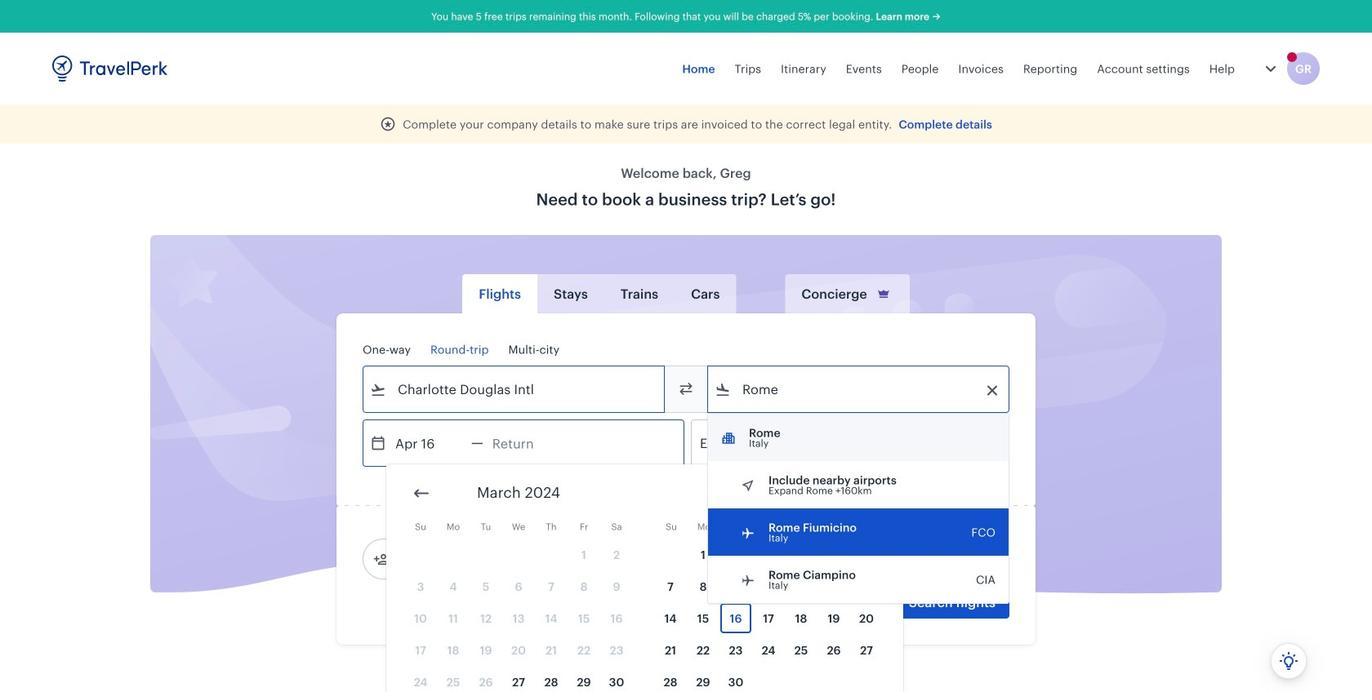 Task type: locate. For each thing, give the bounding box(es) containing it.
choose thursday, april 4, 2024 as your check-out date. it's available. image
[[786, 540, 817, 570]]

choose tuesday, april 2, 2024 as your check-out date. it's available. image
[[720, 540, 751, 570]]

move backward to switch to the previous month. image
[[412, 484, 431, 504]]

Add first traveler search field
[[390, 546, 559, 573]]

Return text field
[[483, 421, 568, 466]]

choose tuesday, april 9, 2024 as your check-out date. it's available. image
[[720, 572, 751, 602]]

To search field
[[731, 377, 987, 403]]



Task type: describe. For each thing, give the bounding box(es) containing it.
choose saturday, april 6, 2024 as your check-out date. it's available. image
[[851, 540, 882, 570]]

From search field
[[386, 377, 643, 403]]

choose wednesday, april 10, 2024 as your check-out date. it's available. image
[[753, 572, 784, 602]]

choose thursday, april 11, 2024 as your check-out date. it's available. image
[[786, 572, 817, 602]]

move forward to switch to the next month. image
[[858, 484, 877, 504]]

calendar application
[[386, 465, 1372, 693]]

choose saturday, april 13, 2024 as your check-out date. it's available. image
[[851, 572, 882, 602]]

Depart text field
[[386, 421, 471, 466]]

choose friday, april 5, 2024 as your check-out date. it's available. image
[[818, 540, 849, 570]]

choose friday, april 12, 2024 as your check-out date. it's available. image
[[818, 572, 849, 602]]

choose wednesday, april 3, 2024 as your check-out date. it's available. image
[[753, 540, 784, 570]]



